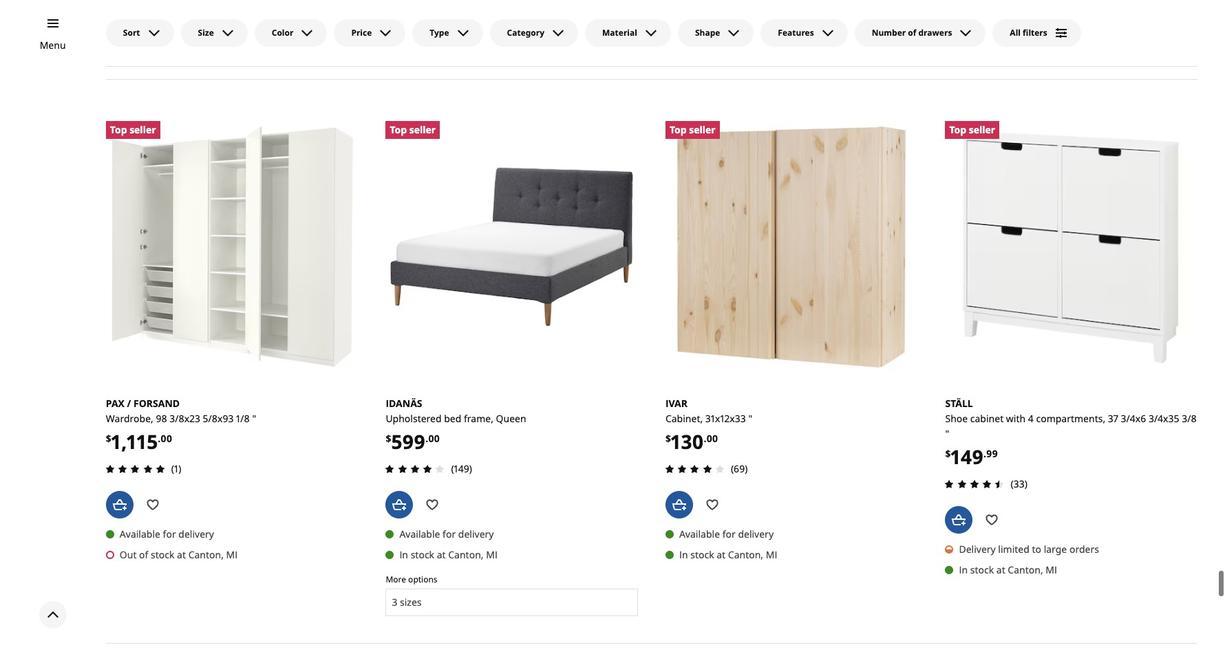 Task type: locate. For each thing, give the bounding box(es) containing it.
menu button
[[40, 38, 66, 53]]

2 horizontal spatial delivery
[[738, 528, 774, 541]]

3 sizes link
[[392, 596, 422, 609]]

0 vertical spatial more
[[945, 9, 966, 21]]

1 delivery from the left
[[178, 528, 214, 541]]

1/8
[[236, 412, 250, 425]]

1 horizontal spatial options
[[968, 9, 997, 21]]

in stock at canton, mi for 149
[[959, 563, 1057, 577]]

in stock at canton, mi for 130
[[679, 548, 777, 561]]

pax
[[106, 397, 125, 410]]

at
[[157, 9, 166, 22], [177, 548, 186, 561], [717, 548, 726, 561], [437, 548, 446, 561], [997, 563, 1005, 577]]

3 top seller from the left
[[670, 123, 716, 136]]

2 seller from the left
[[409, 123, 436, 136]]

31x12x33
[[705, 412, 746, 425]]

top seller for 130
[[670, 123, 716, 136]]

review: 3.8 out of 5 stars. total reviews: 149 image
[[382, 461, 448, 477]]

available
[[120, 528, 160, 541], [679, 528, 720, 541], [399, 528, 440, 541]]

idanäs upholstered bed frame, queen $ 599 . 00
[[386, 397, 526, 455]]

features button
[[761, 19, 848, 47]]

(33)
[[1011, 477, 1028, 490]]

$ down shoe
[[945, 447, 951, 460]]

of right 'out' at the left of page
[[139, 548, 148, 561]]

filters
[[1023, 27, 1047, 39]]

available for delivery for 1,115
[[120, 528, 214, 541]]

top
[[110, 123, 127, 136], [390, 123, 407, 136], [670, 123, 687, 136], [949, 123, 966, 136]]

top for compartments,
[[949, 123, 966, 136]]

more options up drawers
[[945, 9, 997, 21]]

1 horizontal spatial more
[[945, 9, 966, 21]]

large
[[1044, 543, 1067, 556]]

$ inside pax / forsand wardrobe, 98 3/8x23 5/8x93 1/8 " $ 1,115 . 00
[[106, 432, 111, 445]]

2 available from the left
[[679, 528, 720, 541]]

more up drawers
[[945, 9, 966, 21]]

to
[[1032, 543, 1041, 556]]

seller
[[129, 123, 156, 136], [409, 123, 436, 136], [689, 123, 716, 136], [969, 123, 995, 136]]

3 available from the left
[[399, 528, 440, 541]]

3/4x6
[[1121, 412, 1146, 426]]

shape button
[[678, 19, 754, 47]]

seller for compartments,
[[969, 123, 995, 136]]

1 top from the left
[[110, 123, 127, 136]]

sort button
[[106, 19, 174, 47]]

0 horizontal spatial available
[[120, 528, 160, 541]]

0 horizontal spatial available for delivery
[[120, 528, 214, 541]]

shape
[[695, 27, 720, 39]]

delivery for 599
[[458, 528, 494, 541]]

limited
[[998, 543, 1030, 556]]

available for 1,115
[[120, 528, 160, 541]]

149
[[951, 444, 984, 470]]

37
[[1108, 412, 1118, 426]]

$ inside the ställ shoe cabinet with 4 compartments, 37 3/4x6 3/4x35 3/8 " $ 149 . 99
[[945, 447, 951, 460]]

more up 3
[[386, 574, 406, 585]]

available for delivery down the (69)
[[679, 528, 774, 541]]

type button
[[412, 19, 483, 47]]

. inside ivar cabinet, 31x12x33 " $ 130 . 00
[[704, 432, 706, 445]]

more options
[[945, 9, 997, 21], [386, 574, 438, 585]]

4 top from the left
[[949, 123, 966, 136]]

at for 130
[[717, 548, 726, 561]]

in
[[120, 9, 128, 22], [679, 548, 688, 561], [399, 548, 408, 561], [959, 563, 968, 577]]

for up out of stock at canton, mi
[[163, 528, 176, 541]]

$ down upholstered
[[386, 432, 391, 445]]

more
[[945, 9, 966, 21], [386, 574, 406, 585]]

delivery down the (69)
[[738, 528, 774, 541]]

available for delivery for 599
[[399, 528, 494, 541]]

4
[[1028, 412, 1034, 426]]

1 vertical spatial options
[[408, 574, 438, 585]]

5/8x93
[[203, 412, 234, 425]]

canton, for 599
[[448, 548, 484, 561]]

0 vertical spatial of
[[908, 27, 916, 39]]

3 for from the left
[[443, 528, 456, 541]]

0 horizontal spatial "
[[252, 412, 256, 425]]

in for 130
[[679, 548, 688, 561]]

3 seller from the left
[[689, 123, 716, 136]]

available down "review: 4 out of 5 stars. total reviews: 69" image on the bottom of page
[[679, 528, 720, 541]]

for down the (69)
[[722, 528, 736, 541]]

available for delivery
[[120, 528, 214, 541], [679, 528, 774, 541], [399, 528, 494, 541]]

.
[[158, 432, 161, 445], [704, 432, 706, 445], [425, 432, 428, 445], [984, 447, 986, 460]]

4 top seller from the left
[[949, 123, 995, 136]]

3 delivery from the left
[[458, 528, 494, 541]]

all filters button
[[993, 19, 1081, 47]]

delivery for 1,115
[[178, 528, 214, 541]]

for
[[163, 528, 176, 541], [722, 528, 736, 541], [443, 528, 456, 541]]

available for delivery up out of stock at canton, mi
[[120, 528, 214, 541]]

delivery up out of stock at canton, mi
[[178, 528, 214, 541]]

delivery down (149)
[[458, 528, 494, 541]]

1 vertical spatial of
[[139, 548, 148, 561]]

1 top seller from the left
[[110, 123, 156, 136]]

3 available for delivery from the left
[[399, 528, 494, 541]]

ställ shoe cabinet with 4 compartments, 37 3/4x6 3/4x35 3/8 " $ 149 . 99
[[945, 397, 1197, 470]]

available for 599
[[399, 528, 440, 541]]

for down (149)
[[443, 528, 456, 541]]

delivery
[[178, 528, 214, 541], [738, 528, 774, 541], [458, 528, 494, 541]]

of left drawers
[[908, 27, 916, 39]]

0 horizontal spatial more
[[386, 574, 406, 585]]

of inside number of drawers popup button
[[908, 27, 916, 39]]

0 horizontal spatial of
[[139, 548, 148, 561]]

seller for 130
[[689, 123, 716, 136]]

4 seller from the left
[[969, 123, 995, 136]]

for for 599
[[443, 528, 456, 541]]

0 horizontal spatial for
[[163, 528, 176, 541]]

00
[[161, 432, 172, 445], [706, 432, 718, 445], [428, 432, 440, 445]]

$ inside ivar cabinet, 31x12x33 " $ 130 . 00
[[666, 432, 671, 445]]

in for 599
[[399, 548, 408, 561]]

3/4x35
[[1149, 412, 1179, 426]]

canton,
[[168, 9, 204, 22], [188, 548, 224, 561], [728, 548, 763, 561], [448, 548, 484, 561], [1008, 563, 1043, 577]]

1 horizontal spatial more options
[[945, 9, 997, 21]]

$
[[106, 432, 111, 445], [666, 432, 671, 445], [386, 432, 391, 445], [945, 447, 951, 460]]

00 down 31x12x33
[[706, 432, 718, 445]]

stock for 599
[[411, 548, 434, 561]]

1 horizontal spatial "
[[748, 412, 752, 425]]

of
[[908, 27, 916, 39], [139, 548, 148, 561]]

review: 4 out of 5 stars. total reviews: 69 image
[[661, 461, 728, 477]]

0 horizontal spatial more options
[[386, 574, 438, 585]]

599
[[391, 429, 425, 455]]

top for 3/8x23
[[110, 123, 127, 136]]

top for $
[[390, 123, 407, 136]]

$ down the 'wardrobe,'
[[106, 432, 111, 445]]

1 horizontal spatial delivery
[[458, 528, 494, 541]]

0 horizontal spatial 00
[[161, 432, 172, 445]]

mi
[[206, 9, 218, 22], [226, 548, 238, 561], [766, 548, 777, 561], [486, 548, 498, 561], [1046, 563, 1057, 577]]

. down 98
[[158, 432, 161, 445]]

upholstered
[[386, 412, 442, 426]]

3
[[392, 596, 397, 609]]

number
[[872, 27, 906, 39]]

1 horizontal spatial available
[[399, 528, 440, 541]]

00 down 98
[[161, 432, 172, 445]]

1 vertical spatial more
[[386, 574, 406, 585]]

" right 1/8
[[252, 412, 256, 425]]

2 delivery from the left
[[738, 528, 774, 541]]

sizes
[[400, 596, 422, 609]]

canton, for 130
[[728, 548, 763, 561]]

ivar cabinet, 31x12x33 " $ 130 . 00
[[666, 397, 752, 455]]

drawers
[[919, 27, 952, 39]]

available up 'out' at the left of page
[[120, 528, 160, 541]]

2 horizontal spatial available
[[679, 528, 720, 541]]

2 horizontal spatial 00
[[706, 432, 718, 445]]

0 vertical spatial options
[[968, 9, 997, 21]]

cabinet
[[970, 412, 1004, 426]]

stock for 149
[[970, 563, 994, 577]]

2 available for delivery from the left
[[679, 528, 774, 541]]

all
[[1010, 27, 1021, 39]]

frame,
[[464, 412, 493, 426]]

3/8
[[1182, 412, 1197, 426]]

"
[[252, 412, 256, 425], [748, 412, 752, 425], [945, 428, 949, 441]]

in for 149
[[959, 563, 968, 577]]

delivery
[[959, 543, 996, 556]]

2 horizontal spatial "
[[945, 428, 949, 441]]

delivery limited to large orders
[[959, 543, 1099, 556]]

1 horizontal spatial 00
[[428, 432, 440, 445]]

" inside ivar cabinet, 31x12x33 " $ 130 . 00
[[748, 412, 752, 425]]

(149)
[[451, 462, 472, 475]]

1 horizontal spatial for
[[443, 528, 456, 541]]

features
[[778, 27, 814, 39]]

for for 1,115
[[163, 528, 176, 541]]

in stock at canton, mi
[[120, 9, 218, 22], [679, 548, 777, 561], [399, 548, 498, 561], [959, 563, 1057, 577]]

1 seller from the left
[[129, 123, 156, 136]]

out of stock at canton, mi
[[120, 548, 238, 561]]

more options up sizes
[[386, 574, 438, 585]]

" right 31x12x33
[[748, 412, 752, 425]]

" down shoe
[[945, 428, 949, 441]]

. down upholstered
[[425, 432, 428, 445]]

stock
[[131, 9, 155, 22], [151, 548, 174, 561], [691, 548, 714, 561], [411, 548, 434, 561], [970, 563, 994, 577]]

1 horizontal spatial available for delivery
[[399, 528, 494, 541]]

top seller
[[110, 123, 156, 136], [390, 123, 436, 136], [670, 123, 716, 136], [949, 123, 995, 136]]

2 horizontal spatial available for delivery
[[679, 528, 774, 541]]

available down review: 3.8 out of 5 stars. total reviews: 149 "image"
[[399, 528, 440, 541]]

$ down "cabinet,"
[[666, 432, 671, 445]]

2 horizontal spatial for
[[722, 528, 736, 541]]

. up review: 4.7 out of 5 stars. total reviews: 33 image
[[984, 447, 986, 460]]

idanäs
[[386, 397, 422, 410]]

2 top seller from the left
[[390, 123, 436, 136]]

3 top from the left
[[670, 123, 687, 136]]

canton, for 149
[[1008, 563, 1043, 577]]

1 available from the left
[[120, 528, 160, 541]]

2 top from the left
[[390, 123, 407, 136]]

1 for from the left
[[163, 528, 176, 541]]

0 horizontal spatial delivery
[[178, 528, 214, 541]]

1 available for delivery from the left
[[120, 528, 214, 541]]

options
[[968, 9, 997, 21], [408, 574, 438, 585]]

with
[[1006, 412, 1026, 426]]

mi for 599
[[486, 548, 498, 561]]

review: 4.7 out of 5 stars. total reviews: 33 image
[[941, 476, 1008, 493]]

00 right 599
[[428, 432, 440, 445]]

" inside pax / forsand wardrobe, 98 3/8x23 5/8x93 1/8 " $ 1,115 . 00
[[252, 412, 256, 425]]

available for delivery down (149)
[[399, 528, 494, 541]]

0 horizontal spatial options
[[408, 574, 438, 585]]

2 for from the left
[[722, 528, 736, 541]]

1 horizontal spatial of
[[908, 27, 916, 39]]

. down 31x12x33
[[704, 432, 706, 445]]



Task type: vqa. For each thing, say whether or not it's contained in the screenshot.


Task type: describe. For each thing, give the bounding box(es) containing it.
top seller for compartments,
[[949, 123, 995, 136]]

of for stock
[[139, 548, 148, 561]]

number of drawers button
[[855, 19, 986, 47]]

. inside idanäs upholstered bed frame, queen $ 599 . 00
[[425, 432, 428, 445]]

color button
[[255, 19, 327, 47]]

material button
[[585, 19, 671, 47]]

3 sizes
[[392, 596, 422, 609]]

all filters
[[1010, 27, 1047, 39]]

" inside the ställ shoe cabinet with 4 compartments, 37 3/4x6 3/4x35 3/8 " $ 149 . 99
[[945, 428, 949, 441]]

seller for $
[[409, 123, 436, 136]]

1 vertical spatial more options
[[386, 574, 438, 585]]

mi for 149
[[1046, 563, 1057, 577]]

top for 130
[[670, 123, 687, 136]]

mi for 130
[[766, 548, 777, 561]]

top seller for 3/8x23
[[110, 123, 156, 136]]

0 vertical spatial more options
[[945, 9, 997, 21]]

price
[[351, 27, 372, 39]]

queen
[[496, 412, 526, 426]]

(69)
[[731, 462, 748, 475]]

. inside pax / forsand wardrobe, 98 3/8x23 5/8x93 1/8 " $ 1,115 . 00
[[158, 432, 161, 445]]

top seller for $
[[390, 123, 436, 136]]

seller for 3/8x23
[[129, 123, 156, 136]]

number of drawers
[[872, 27, 952, 39]]

available for 130
[[679, 528, 720, 541]]

available for delivery for 130
[[679, 528, 774, 541]]

delivery for 130
[[738, 528, 774, 541]]

00 inside pax / forsand wardrobe, 98 3/8x23 5/8x93 1/8 " $ 1,115 . 00
[[161, 432, 172, 445]]

shoe
[[945, 412, 968, 426]]

price button
[[334, 19, 406, 47]]

orders
[[1070, 543, 1099, 556]]

category
[[507, 27, 544, 39]]

of for drawers
[[908, 27, 916, 39]]

. inside the ställ shoe cabinet with 4 compartments, 37 3/4x6 3/4x35 3/8 " $ 149 . 99
[[984, 447, 986, 460]]

forsand
[[134, 397, 180, 410]]

pax / forsand wardrobe, 98 3/8x23 5/8x93 1/8 " $ 1,115 . 00
[[106, 397, 256, 455]]

00 inside idanäs upholstered bed frame, queen $ 599 . 00
[[428, 432, 440, 445]]

type
[[430, 27, 449, 39]]

menu
[[40, 39, 66, 52]]

98
[[156, 412, 167, 425]]

size button
[[181, 19, 248, 47]]

/
[[127, 397, 131, 410]]

(1)
[[171, 462, 181, 475]]

00 inside ivar cabinet, 31x12x33 " $ 130 . 00
[[706, 432, 718, 445]]

1,115
[[111, 429, 158, 455]]

material
[[602, 27, 637, 39]]

in stock at canton, mi for 599
[[399, 548, 498, 561]]

stock for 130
[[691, 548, 714, 561]]

category button
[[490, 19, 578, 47]]

ivar
[[666, 397, 688, 410]]

for for 130
[[722, 528, 736, 541]]

compartments,
[[1036, 412, 1106, 426]]

color
[[272, 27, 293, 39]]

sort
[[123, 27, 140, 39]]

wardrobe,
[[106, 412, 153, 425]]

ställ
[[945, 397, 973, 410]]

$ inside idanäs upholstered bed frame, queen $ 599 . 00
[[386, 432, 391, 445]]

bed
[[444, 412, 461, 426]]

at for 149
[[997, 563, 1005, 577]]

130
[[671, 429, 704, 455]]

at for 599
[[437, 548, 446, 561]]

size
[[198, 27, 214, 39]]

cabinet,
[[666, 412, 703, 425]]

out
[[120, 548, 137, 561]]

3/8x23
[[170, 412, 200, 425]]

review: 5 out of 5 stars. total reviews: 1 image
[[102, 461, 169, 477]]

99
[[986, 447, 998, 460]]



